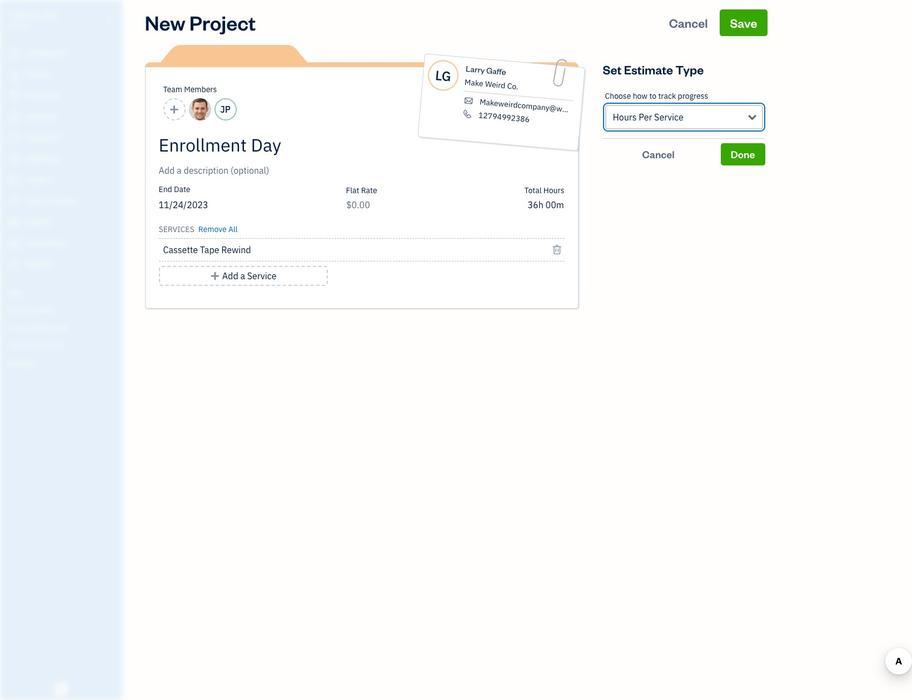 Task type: vqa. For each thing, say whether or not it's contained in the screenshot.
For
no



Task type: describe. For each thing, give the bounding box(es) containing it.
to
[[649, 91, 656, 101]]

date
[[174, 185, 190, 195]]

owner
[[9, 22, 29, 31]]

choose how to track progress element
[[603, 83, 765, 139]]

client image
[[7, 69, 21, 81]]

total hours
[[524, 186, 564, 196]]

larry gaffe make weird co.
[[464, 63, 518, 92]]

payment image
[[7, 133, 21, 144]]

remove all button
[[196, 221, 238, 236]]

add a service
[[222, 271, 276, 282]]

remove project service image
[[552, 243, 562, 257]]

save
[[730, 15, 757, 31]]

Hourly Budget text field
[[528, 200, 564, 211]]

project
[[189, 9, 256, 36]]

phone image
[[461, 109, 473, 119]]

freshbooks image
[[52, 683, 70, 696]]

service for add a service
[[247, 271, 276, 282]]

flat
[[346, 186, 359, 196]]

items and services image
[[8, 323, 119, 332]]

plus image
[[210, 270, 220, 283]]

done button
[[721, 143, 765, 166]]

cancel for topmost cancel button
[[669, 15, 708, 31]]

turtle
[[9, 10, 41, 21]]

services remove all
[[159, 225, 238, 235]]

cassette tape rewind
[[163, 245, 251, 256]]

larry
[[465, 63, 485, 75]]

envelope image
[[462, 96, 474, 106]]

weird
[[484, 79, 506, 91]]

cancel for the bottommost cancel button
[[642, 148, 675, 161]]

lg
[[434, 66, 452, 85]]

type
[[675, 62, 704, 77]]

service for hours per service
[[654, 112, 683, 123]]

project image
[[7, 175, 21, 186]]

12794992386
[[478, 110, 530, 125]]

apps image
[[8, 288, 119, 297]]

inc
[[43, 10, 58, 21]]

add team member image
[[169, 103, 179, 116]]

bank connections image
[[8, 341, 119, 350]]

Estimate Type field
[[605, 105, 763, 129]]

0 horizontal spatial hours
[[543, 186, 564, 196]]

new project
[[145, 9, 256, 36]]

new
[[145, 9, 185, 36]]

gaffe
[[486, 65, 506, 77]]

save button
[[720, 9, 767, 36]]

set estimate type
[[603, 62, 704, 77]]

estimate
[[624, 62, 673, 77]]

report image
[[7, 260, 21, 271]]

add a service button
[[159, 266, 328, 286]]

End date in  format text field
[[159, 200, 294, 211]]

Project Name text field
[[159, 134, 464, 156]]

team members image
[[8, 306, 119, 315]]

end
[[159, 185, 172, 195]]



Task type: locate. For each thing, give the bounding box(es) containing it.
0 vertical spatial cancel
[[669, 15, 708, 31]]

cancel button
[[659, 9, 718, 36], [603, 143, 714, 166]]

set
[[603, 62, 622, 77]]

makeweirdcompany@weird.co
[[479, 97, 586, 116]]

Amount (USD) text field
[[346, 200, 370, 211]]

1 vertical spatial cancel
[[642, 148, 675, 161]]

members
[[184, 84, 217, 94]]

turtle inc owner
[[9, 10, 58, 31]]

estimate image
[[7, 91, 21, 102]]

all
[[228, 225, 238, 235]]

hours per service
[[613, 112, 683, 123]]

main element
[[0, 0, 150, 701]]

cancel
[[669, 15, 708, 31], [642, 148, 675, 161]]

cancel button up type
[[659, 9, 718, 36]]

rate
[[361, 186, 377, 196]]

choose how to track progress
[[605, 91, 708, 101]]

team members
[[163, 84, 217, 94]]

service inside button
[[247, 271, 276, 282]]

cassette
[[163, 245, 198, 256]]

money image
[[7, 217, 21, 228]]

0 vertical spatial hours
[[613, 112, 637, 123]]

rewind
[[221, 245, 251, 256]]

service down 'track'
[[654, 112, 683, 123]]

hours
[[613, 112, 637, 123], [543, 186, 564, 196]]

service inside estimate type field
[[654, 112, 683, 123]]

choose
[[605, 91, 631, 101]]

cancel button down 'hours per service'
[[603, 143, 714, 166]]

1 vertical spatial cancel button
[[603, 143, 714, 166]]

progress
[[678, 91, 708, 101]]

track
[[658, 91, 676, 101]]

make
[[464, 77, 483, 89]]

co.
[[507, 81, 518, 92]]

0 horizontal spatial service
[[247, 271, 276, 282]]

1 horizontal spatial service
[[654, 112, 683, 123]]

team
[[163, 84, 182, 94]]

0 vertical spatial cancel button
[[659, 9, 718, 36]]

service right a
[[247, 271, 276, 282]]

1 vertical spatial service
[[247, 271, 276, 282]]

end date
[[159, 185, 190, 195]]

tape
[[200, 245, 219, 256]]

remove
[[198, 225, 227, 235]]

service
[[654, 112, 683, 123], [247, 271, 276, 282]]

done
[[731, 148, 755, 161]]

invoice image
[[7, 112, 21, 123]]

dashboard image
[[7, 48, 21, 59]]

timer image
[[7, 196, 21, 207]]

add
[[222, 271, 238, 282]]

services
[[159, 225, 194, 235]]

chart image
[[7, 238, 21, 250]]

hours inside estimate type field
[[613, 112, 637, 123]]

0 vertical spatial service
[[654, 112, 683, 123]]

expense image
[[7, 154, 21, 165]]

settings image
[[8, 359, 119, 368]]

1 horizontal spatial hours
[[613, 112, 637, 123]]

cancel down 'hours per service'
[[642, 148, 675, 161]]

jp
[[220, 104, 231, 115]]

1 vertical spatial hours
[[543, 186, 564, 196]]

hours up hourly budget text field
[[543, 186, 564, 196]]

hours left per
[[613, 112, 637, 123]]

Project Description text field
[[159, 164, 464, 177]]

total
[[524, 186, 542, 196]]

flat rate
[[346, 186, 377, 196]]

a
[[240, 271, 245, 282]]

cancel up type
[[669, 15, 708, 31]]

how
[[633, 91, 648, 101]]

per
[[639, 112, 652, 123]]



